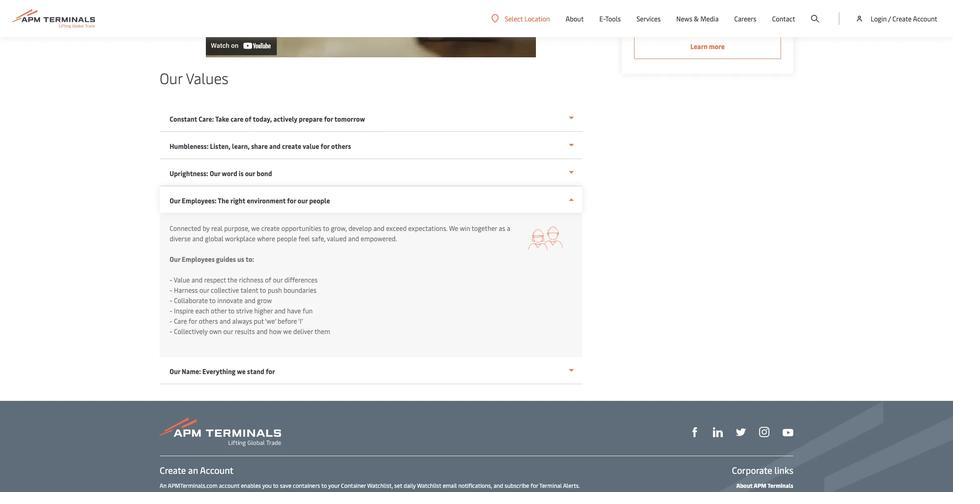 Task type: vqa. For each thing, say whether or not it's contained in the screenshot.
/
yes



Task type: locate. For each thing, give the bounding box(es) containing it.
people inside connected by real purpose, we create opportunities to grow, develop and exceed expectations. we win together as a diverse and global workplace where people feel safe, valued and empowered.
[[277, 234, 297, 243]]

tomorrow
[[335, 114, 365, 123]]

1 vertical spatial account
[[200, 464, 234, 477]]

our left employees:
[[170, 196, 180, 205]]

e-tools
[[600, 14, 621, 23]]

news
[[676, 14, 692, 23]]

to right the you
[[273, 482, 279, 490]]

linkedin__x28_alt_x29__3_ link
[[713, 427, 723, 438]]

we down before
[[283, 327, 292, 336]]

innovate
[[217, 296, 243, 305]]

1 vertical spatial create
[[261, 224, 280, 233]]

actively
[[273, 114, 297, 123]]

1 horizontal spatial create
[[893, 14, 912, 23]]

of right care
[[245, 114, 252, 123]]

0 horizontal spatial create
[[160, 464, 186, 477]]

people left feel in the left of the page
[[277, 234, 297, 243]]

learn
[[691, 42, 708, 51]]

boundaries
[[284, 286, 317, 295]]

listen,
[[210, 142, 231, 151]]

1 horizontal spatial about
[[736, 482, 753, 490]]

and down the develop
[[348, 234, 359, 243]]

our left values
[[160, 68, 183, 88]]

we left stand
[[237, 367, 246, 376]]

for right value on the left top
[[321, 142, 330, 151]]

our employees: the right environment for our people
[[170, 196, 330, 205]]

our down respect
[[199, 286, 209, 295]]

our employees: the right environment for our people element
[[160, 213, 582, 357]]

an
[[160, 482, 167, 490]]

we up where
[[251, 224, 260, 233]]

humbleness:
[[170, 142, 209, 151]]

instagram link
[[759, 427, 770, 438]]

daily
[[404, 482, 416, 490]]

create
[[282, 142, 301, 151], [261, 224, 280, 233]]

our values
[[160, 68, 229, 88]]

and inside an apmterminals.com account enables you to save containers to your container watchlist, set daily watchlist email notifications, and subscribe for terminal alerts.
[[494, 482, 503, 490]]

our
[[245, 169, 255, 178], [298, 196, 308, 205], [273, 275, 283, 284], [199, 286, 209, 295], [223, 327, 233, 336]]

and left subscribe in the right bottom of the page
[[494, 482, 503, 490]]

1 vertical spatial about
[[736, 482, 753, 490]]

them
[[315, 327, 330, 336]]

contact
[[772, 14, 795, 23]]

1 horizontal spatial we
[[251, 224, 260, 233]]

respect
[[204, 275, 226, 284]]

of up push
[[265, 275, 271, 284]]

0 horizontal spatial create
[[261, 224, 280, 233]]

to left the your
[[321, 482, 327, 490]]

2 vertical spatial we
[[237, 367, 246, 376]]

0 horizontal spatial people
[[277, 234, 297, 243]]

watchlist,
[[367, 482, 393, 490]]

1 vertical spatial create
[[160, 464, 186, 477]]

news & media button
[[676, 0, 719, 37]]

0 horizontal spatial of
[[245, 114, 252, 123]]

about left apm
[[736, 482, 753, 490]]

care
[[174, 317, 187, 326]]

value
[[174, 275, 190, 284]]

0 vertical spatial we
[[251, 224, 260, 233]]

care
[[231, 114, 243, 123]]

create left value on the left top
[[282, 142, 301, 151]]

- left care on the left
[[170, 317, 172, 326]]

1 horizontal spatial people
[[309, 196, 330, 205]]

workplace
[[225, 234, 256, 243]]

terminals
[[768, 482, 794, 490]]

1 vertical spatial we
[[283, 327, 292, 336]]

media
[[701, 14, 719, 23]]

account right /
[[913, 14, 938, 23]]

our left word
[[210, 169, 220, 178]]

and inside dropdown button
[[269, 142, 281, 151]]

for up the collectively
[[189, 317, 197, 326]]

0 horizontal spatial about
[[566, 14, 584, 23]]

for right prepare
[[324, 114, 333, 123]]

name:
[[182, 367, 201, 376]]

1 vertical spatial others
[[199, 317, 218, 326]]

for inside "dropdown button"
[[324, 114, 333, 123]]

- left value
[[170, 275, 172, 284]]

0 vertical spatial others
[[331, 142, 351, 151]]

1 horizontal spatial of
[[265, 275, 271, 284]]

- left the collectively
[[170, 327, 172, 336]]

e-
[[600, 14, 605, 23]]

others down tomorrow
[[331, 142, 351, 151]]

create right /
[[893, 14, 912, 23]]

/
[[888, 14, 891, 23]]

constant care: take care of today, actively prepare for tomorrow button
[[160, 105, 582, 132]]

0 horizontal spatial others
[[199, 317, 218, 326]]

6 - from the top
[[170, 327, 172, 336]]

1 horizontal spatial create
[[282, 142, 301, 151]]

create up an
[[160, 464, 186, 477]]

your
[[328, 482, 340, 490]]

take
[[215, 114, 229, 123]]

to left grow,
[[323, 224, 329, 233]]

account
[[219, 482, 240, 490]]

stand
[[247, 367, 264, 376]]

- left inspire
[[170, 306, 172, 315]]

our employees guides us to:
[[170, 255, 254, 264]]

1 vertical spatial people
[[277, 234, 297, 243]]

container
[[341, 482, 366, 490]]

0 vertical spatial of
[[245, 114, 252, 123]]

- left harness
[[170, 286, 172, 295]]

about
[[566, 14, 584, 23], [736, 482, 753, 490]]

empowered.
[[361, 234, 397, 243]]

'we'
[[265, 317, 276, 326]]

an apmterminals.com account enables you to save containers to your container watchlist, set daily watchlist email notifications, and subscribe for terminal alerts.
[[160, 482, 580, 492]]

constant care: take care of today, actively prepare for tomorrow
[[170, 114, 365, 123]]

value
[[303, 142, 319, 151]]

by
[[203, 224, 210, 233]]

grow,
[[331, 224, 347, 233]]

linkedin image
[[713, 428, 723, 438]]

2 horizontal spatial we
[[283, 327, 292, 336]]

'i'
[[298, 317, 303, 326]]

collectively
[[174, 327, 208, 336]]

global
[[205, 234, 223, 243]]

save
[[280, 482, 291, 490]]

and down talent
[[244, 296, 255, 305]]

to up other
[[209, 296, 216, 305]]

to down innovate
[[228, 306, 235, 315]]

and down other
[[220, 317, 231, 326]]

for left terminal
[[531, 482, 538, 490]]

0 vertical spatial about
[[566, 14, 584, 23]]

our left name:
[[170, 367, 180, 376]]

to inside connected by real purpose, we create opportunities to grow, develop and exceed expectations. we win together as a diverse and global workplace where people feel safe, valued and empowered.
[[323, 224, 329, 233]]

links
[[775, 464, 794, 477]]

5 - from the top
[[170, 317, 172, 326]]

differences
[[284, 275, 318, 284]]

more
[[709, 42, 725, 51]]

an
[[188, 464, 198, 477]]

1 horizontal spatial account
[[913, 14, 938, 23]]

create up where
[[261, 224, 280, 233]]

0 vertical spatial account
[[913, 14, 938, 23]]

safe,
[[312, 234, 326, 243]]

employees image
[[526, 223, 566, 259]]

for inside an apmterminals.com account enables you to save containers to your container watchlist, set daily watchlist email notifications, and subscribe for terminal alerts.
[[531, 482, 538, 490]]

facebook image
[[690, 428, 700, 438]]

0 vertical spatial people
[[309, 196, 330, 205]]

of inside "dropdown button"
[[245, 114, 252, 123]]

youtube image
[[783, 429, 794, 437]]

and up harness
[[192, 275, 203, 284]]

careers
[[734, 14, 757, 23]]

about apm terminals
[[736, 482, 794, 490]]

to up grow
[[260, 286, 266, 295]]

create inside humbleness: listen, learn, share and create value for others dropdown button
[[282, 142, 301, 151]]

1 vertical spatial of
[[265, 275, 271, 284]]

the
[[218, 196, 229, 205]]

- left collaborate
[[170, 296, 172, 305]]

-
[[170, 275, 172, 284], [170, 286, 172, 295], [170, 296, 172, 305], [170, 306, 172, 315], [170, 317, 172, 326], [170, 327, 172, 336]]

select location button
[[492, 14, 550, 23]]

0 horizontal spatial we
[[237, 367, 246, 376]]

about left e- on the top right of the page
[[566, 14, 584, 23]]

how
[[269, 327, 282, 336]]

others down each
[[199, 317, 218, 326]]

create an account
[[160, 464, 234, 477]]

0 horizontal spatial account
[[200, 464, 234, 477]]

0 vertical spatial create
[[282, 142, 301, 151]]

3 - from the top
[[170, 296, 172, 305]]

create for value
[[282, 142, 301, 151]]

connected by real purpose, we create opportunities to grow, develop and exceed expectations. we win together as a diverse and global workplace where people feel safe, valued and empowered.
[[170, 224, 510, 243]]

learn more link
[[634, 35, 781, 59]]

of
[[245, 114, 252, 123], [265, 275, 271, 284]]

1 horizontal spatial others
[[331, 142, 351, 151]]

opportunities
[[281, 224, 322, 233]]

our down diverse
[[170, 255, 180, 264]]

people inside dropdown button
[[309, 196, 330, 205]]

and right share
[[269, 142, 281, 151]]

learn more
[[691, 42, 725, 51]]

for right stand
[[266, 367, 275, 376]]

tools
[[605, 14, 621, 23]]

own
[[209, 327, 222, 336]]

services
[[637, 14, 661, 23]]

people up opportunities
[[309, 196, 330, 205]]

develop
[[349, 224, 372, 233]]

apmt footer logo image
[[160, 418, 281, 447]]

account up account
[[200, 464, 234, 477]]

create inside connected by real purpose, we create opportunities to grow, develop and exceed expectations. we win together as a diverse and global workplace where people feel safe, valued and empowered.
[[261, 224, 280, 233]]



Task type: describe. For each thing, give the bounding box(es) containing it.
a
[[507, 224, 510, 233]]

fun
[[303, 306, 313, 315]]

0 vertical spatial create
[[893, 14, 912, 23]]

alerts.
[[563, 482, 580, 490]]

and down put
[[257, 327, 268, 336]]

about for about
[[566, 14, 584, 23]]

login / create account
[[871, 14, 938, 23]]

care:
[[199, 114, 214, 123]]

we
[[449, 224, 458, 233]]

diverse
[[170, 234, 191, 243]]

others inside dropdown button
[[331, 142, 351, 151]]

prepare
[[299, 114, 323, 123]]

us
[[237, 255, 244, 264]]

learn,
[[232, 142, 250, 151]]

apm
[[754, 482, 767, 490]]

as
[[499, 224, 505, 233]]

careers button
[[734, 0, 757, 37]]

employees:
[[182, 196, 217, 205]]

put
[[254, 317, 264, 326]]

our right own
[[223, 327, 233, 336]]

humbleness: listen, learn, share and create value for others button
[[160, 132, 582, 159]]

create for opportunities
[[261, 224, 280, 233]]

select location
[[505, 14, 550, 23]]

enables
[[241, 482, 261, 490]]

email
[[443, 482, 457, 490]]

constant
[[170, 114, 197, 123]]

valued
[[327, 234, 347, 243]]

set
[[394, 482, 402, 490]]

uprightness: our word is our bond
[[170, 169, 272, 178]]

subscribe
[[505, 482, 529, 490]]

to:
[[246, 255, 254, 264]]

our up opportunities
[[298, 196, 308, 205]]

our employees: the right environment for our people button
[[160, 187, 582, 213]]

win
[[460, 224, 470, 233]]

- value and respect the richness of our differences - harness our collective talent to push boundaries - collaborate to innovate and grow - inspire each other to strive higher and have fun - care for others and always put 'we' before 'i' - collectively own our results and how we deliver them
[[170, 275, 330, 336]]

guides
[[216, 255, 236, 264]]

you tube link
[[783, 427, 794, 437]]

instagram image
[[759, 427, 770, 438]]

the
[[228, 275, 237, 284]]

push
[[268, 286, 282, 295]]

of inside - value and respect the richness of our differences - harness our collective talent to push boundaries - collaborate to innovate and grow - inspire each other to strive higher and have fun - care for others and always put 'we' before 'i' - collectively own our results and how we deliver them
[[265, 275, 271, 284]]

deliver
[[293, 327, 313, 336]]

others inside - value and respect the richness of our differences - harness our collective talent to push boundaries - collaborate to innovate and grow - inspire each other to strive higher and have fun - care for others and always put 'we' before 'i' - collectively own our results and how we deliver them
[[199, 317, 218, 326]]

login
[[871, 14, 887, 23]]

employees
[[182, 255, 215, 264]]

corporate
[[732, 464, 772, 477]]

and up empowered.
[[374, 224, 385, 233]]

4 - from the top
[[170, 306, 172, 315]]

about for about apm terminals
[[736, 482, 753, 490]]

and down "by"
[[192, 234, 203, 243]]

our for employees
[[170, 255, 180, 264]]

higher
[[254, 306, 273, 315]]

is
[[239, 169, 244, 178]]

services button
[[637, 0, 661, 37]]

our name: everything we stand for button
[[160, 357, 582, 385]]

together
[[472, 224, 497, 233]]

we inside dropdown button
[[237, 367, 246, 376]]

2 - from the top
[[170, 286, 172, 295]]

for right environment
[[287, 196, 296, 205]]

everything
[[202, 367, 236, 376]]

account inside login / create account link
[[913, 14, 938, 23]]

apmterminals.com
[[168, 482, 218, 490]]

we inside - value and respect the richness of our differences - harness our collective talent to push boundaries - collaborate to innovate and grow - inspire each other to strive higher and have fun - care for others and always put 'we' before 'i' - collectively own our results and how we deliver them
[[283, 327, 292, 336]]

shape link
[[690, 427, 700, 438]]

have
[[287, 306, 301, 315]]

harness
[[174, 286, 198, 295]]

for inside dropdown button
[[321, 142, 330, 151]]

collective
[[211, 286, 239, 295]]

about button
[[566, 0, 584, 37]]

each
[[195, 306, 209, 315]]

environment
[[247, 196, 286, 205]]

twitter image
[[736, 428, 746, 438]]

results
[[235, 327, 255, 336]]

share
[[251, 142, 268, 151]]

our for name:
[[170, 367, 180, 376]]

for inside - value and respect the richness of our differences - harness our collective talent to push boundaries - collaborate to innovate and grow - inspire each other to strive higher and have fun - care for others and always put 'we' before 'i' - collectively own our results and how we deliver them
[[189, 317, 197, 326]]

expectations.
[[408, 224, 448, 233]]

uprightness: our word is our bond button
[[160, 159, 582, 187]]

our up push
[[273, 275, 283, 284]]

today,
[[253, 114, 272, 123]]

collaborate
[[174, 296, 208, 305]]

and up before
[[275, 306, 286, 315]]

we inside connected by real purpose, we create opportunities to grow, develop and exceed expectations. we win together as a diverse and global workplace where people feel safe, valued and empowered.
[[251, 224, 260, 233]]

contact button
[[772, 0, 795, 37]]

our right is on the left of the page
[[245, 169, 255, 178]]

purpose,
[[224, 224, 250, 233]]

our for employees:
[[170, 196, 180, 205]]

before
[[278, 317, 297, 326]]

other
[[211, 306, 227, 315]]

containers
[[293, 482, 320, 490]]

inspire
[[174, 306, 194, 315]]

where
[[257, 234, 275, 243]]

location
[[525, 14, 550, 23]]

our for values
[[160, 68, 183, 88]]

1 - from the top
[[170, 275, 172, 284]]

corporate links
[[732, 464, 794, 477]]

watchlist
[[417, 482, 441, 490]]

bond
[[257, 169, 272, 178]]

always
[[232, 317, 252, 326]]

our name: everything we stand for
[[170, 367, 275, 376]]

news & media
[[676, 14, 719, 23]]



